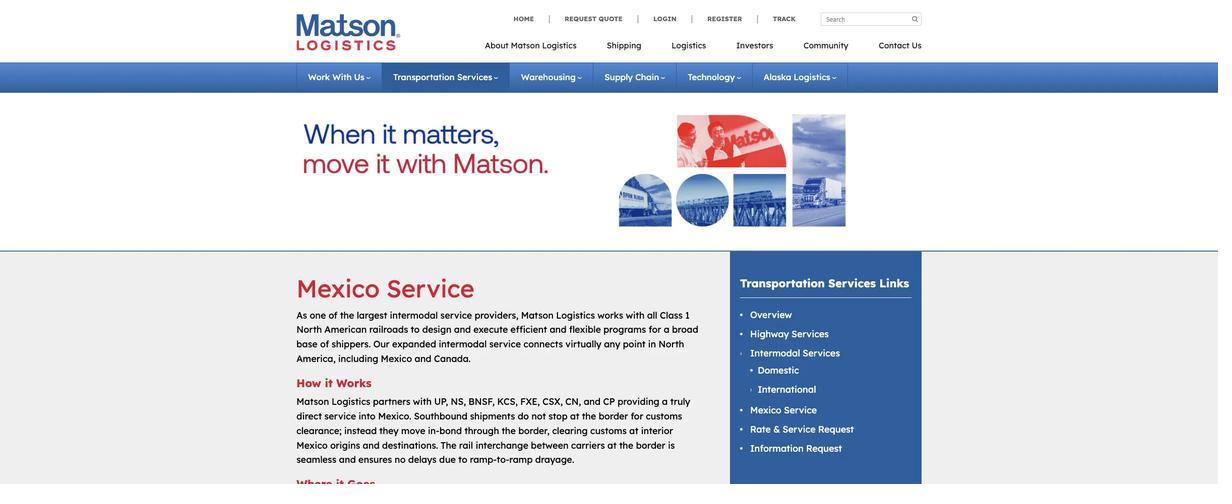 Task type: describe. For each thing, give the bounding box(es) containing it.
southbound
[[414, 410, 468, 422]]

logistics inside as one of the largest intermodal service providers, matson logistics works with all class 1 north american railroads to design and execute efficient and flexible programs for a broad base of shippers. our expanded intermodal service connects virtually any point in north america, including mexico and canada.
[[556, 309, 595, 321]]

highway services
[[750, 328, 829, 340]]

design
[[422, 324, 452, 336]]

work
[[308, 72, 330, 82]]

overview
[[750, 309, 792, 321]]

destinations.
[[382, 440, 438, 451]]

is
[[668, 440, 675, 451]]

canada.
[[434, 353, 471, 365]]

cn,
[[565, 396, 581, 408]]

warehousing
[[521, 72, 576, 82]]

chain
[[635, 72, 659, 82]]

as one of the largest intermodal service providers, matson logistics works with all class 1 north american railroads to design and execute efficient and flexible programs for a broad base of shippers. our expanded intermodal service connects virtually any point in north america, including mexico and canada.
[[297, 309, 698, 365]]

2 vertical spatial at
[[608, 440, 617, 451]]

shipments
[[470, 410, 515, 422]]

domestic link
[[758, 365, 799, 376]]

all
[[647, 309, 658, 321]]

investors
[[737, 40, 773, 50]]

ns,
[[451, 396, 466, 408]]

1 horizontal spatial service
[[441, 309, 472, 321]]

alaska services image
[[303, 103, 915, 238]]

for inside as one of the largest intermodal service providers, matson logistics works with all class 1 north american railroads to design and execute efficient and flexible programs for a broad base of shippers. our expanded intermodal service connects virtually any point in north america, including mexico and canada.
[[649, 324, 661, 336]]

one
[[310, 309, 326, 321]]

class
[[660, 309, 683, 321]]

search image
[[912, 16, 918, 22]]

interior
[[641, 425, 673, 437]]

contact
[[879, 40, 910, 50]]

0 vertical spatial border
[[599, 410, 628, 422]]

mexico inside as one of the largest intermodal service providers, matson logistics works with all class 1 north american railroads to design and execute efficient and flexible programs for a broad base of shippers. our expanded intermodal service connects virtually any point in north america, including mexico and canada.
[[381, 353, 412, 365]]

1 vertical spatial request
[[818, 424, 854, 435]]

the inside as one of the largest intermodal service providers, matson logistics works with all class 1 north american railroads to design and execute efficient and flexible programs for a broad base of shippers. our expanded intermodal service connects virtually any point in north america, including mexico and canada.
[[340, 309, 354, 321]]

international
[[758, 384, 816, 395]]

expanded
[[392, 338, 436, 350]]

intermodal services
[[750, 347, 840, 359]]

efficient
[[511, 324, 547, 336]]

alaska logistics
[[764, 72, 831, 82]]

american
[[325, 324, 367, 336]]

clearing
[[552, 425, 588, 437]]

cp
[[603, 396, 615, 408]]

including
[[338, 353, 378, 365]]

base
[[297, 338, 318, 350]]

0 horizontal spatial intermodal
[[390, 309, 438, 321]]

to-
[[497, 454, 510, 466]]

links
[[880, 276, 909, 290]]

they
[[379, 425, 399, 437]]

through
[[465, 425, 499, 437]]

truly
[[670, 396, 691, 408]]

csx,
[[543, 396, 563, 408]]

largest
[[357, 309, 387, 321]]

to inside matson logistics partners with up, ns, bnsf, kcs, fxe, csx, cn, and cp providing a truly direct service into mexico. southbound shipments do not stop at the border for customs clearance; instead they move in-bond through the border, clearing customs at interior mexico origins and destinations. the rail interchange between carriers at the border is seamless and ensures no delays due to ramp-to-ramp drayage.
[[458, 454, 467, 466]]

virtually
[[566, 338, 602, 350]]

mexico service link
[[750, 405, 817, 416]]

do
[[518, 410, 529, 422]]

0 vertical spatial of
[[329, 309, 338, 321]]

1 horizontal spatial border
[[636, 440, 666, 451]]

works
[[336, 376, 372, 390]]

about matson logistics link
[[485, 37, 592, 58]]

ensures
[[358, 454, 392, 466]]

overview link
[[750, 309, 792, 321]]

about matson logistics
[[485, 40, 577, 50]]

broad
[[672, 324, 698, 336]]

register
[[707, 15, 742, 23]]

a inside as one of the largest intermodal service providers, matson logistics works with all class 1 north american railroads to design and execute efficient and flexible programs for a broad base of shippers. our expanded intermodal service connects virtually any point in north america, including mexico and canada.
[[664, 324, 670, 336]]

matson inside matson logistics partners with up, ns, bnsf, kcs, fxe, csx, cn, and cp providing a truly direct service into mexico. southbound shipments do not stop at the border for customs clearance; instead they move in-bond through the border, clearing customs at interior mexico origins and destinations. the rail interchange between carriers at the border is seamless and ensures no delays due to ramp-to-ramp drayage.
[[297, 396, 329, 408]]

transportation for transportation services links
[[740, 276, 825, 290]]

international link
[[758, 384, 816, 395]]

programs
[[604, 324, 646, 336]]

providing
[[618, 396, 660, 408]]

mexico inside transportation services links section
[[750, 405, 782, 416]]

america,
[[297, 353, 336, 365]]

services for intermodal services
[[803, 347, 840, 359]]

up,
[[434, 396, 448, 408]]

alaska logistics link
[[764, 72, 837, 82]]

services for transportation services
[[457, 72, 492, 82]]

between
[[531, 440, 569, 451]]

login link
[[638, 15, 692, 23]]

mexico.
[[378, 410, 411, 422]]

intermodal
[[750, 347, 800, 359]]

login
[[654, 15, 677, 23]]

in
[[648, 338, 656, 350]]

instead
[[344, 425, 377, 437]]

and down origins
[[339, 454, 356, 466]]

2 vertical spatial service
[[783, 424, 816, 435]]

matson inside top menu navigation
[[511, 40, 540, 50]]

0 vertical spatial at
[[570, 410, 580, 422]]

a inside matson logistics partners with up, ns, bnsf, kcs, fxe, csx, cn, and cp providing a truly direct service into mexico. southbound shipments do not stop at the border for customs clearance; instead they move in-bond through the border, clearing customs at interior mexico origins and destinations. the rail interchange between carriers at the border is seamless and ensures no delays due to ramp-to-ramp drayage.
[[662, 396, 668, 408]]

our
[[373, 338, 390, 350]]

domestic
[[758, 365, 799, 376]]

Search search field
[[821, 13, 922, 26]]

fxe,
[[520, 396, 540, 408]]

&
[[774, 424, 780, 435]]

logistics down the community link
[[794, 72, 831, 82]]

providers,
[[475, 309, 519, 321]]

and right the design
[[454, 324, 471, 336]]

matson logistics image
[[297, 14, 400, 50]]

shipping link
[[592, 37, 657, 58]]

services for transportation services links
[[829, 276, 876, 290]]

us inside contact us link
[[912, 40, 922, 50]]

contact us
[[879, 40, 922, 50]]

the right carriers
[[619, 440, 634, 451]]

warehousing link
[[521, 72, 582, 82]]

logistics inside matson logistics partners with up, ns, bnsf, kcs, fxe, csx, cn, and cp providing a truly direct service into mexico. southbound shipments do not stop at the border for customs clearance; instead they move in-bond through the border, clearing customs at interior mexico origins and destinations. the rail interchange between carriers at the border is seamless and ensures no delays due to ramp-to-ramp drayage.
[[332, 396, 370, 408]]

highway services link
[[750, 328, 829, 340]]

matson logistics partners with up, ns, bnsf, kcs, fxe, csx, cn, and cp providing a truly direct service into mexico. southbound shipments do not stop at the border for customs clearance; instead they move in-bond through the border, clearing customs at interior mexico origins and destinations. the rail interchange between carriers at the border is seamless and ensures no delays due to ramp-to-ramp drayage.
[[297, 396, 691, 466]]

transportation services
[[393, 72, 492, 82]]



Task type: vqa. For each thing, say whether or not it's contained in the screenshot.
the
yes



Task type: locate. For each thing, give the bounding box(es) containing it.
request up information request link
[[818, 424, 854, 435]]

request quote link
[[549, 15, 638, 23]]

clearance;
[[297, 425, 342, 437]]

0 vertical spatial a
[[664, 324, 670, 336]]

transportation inside section
[[740, 276, 825, 290]]

1 vertical spatial service
[[784, 405, 817, 416]]

supply chain link
[[605, 72, 665, 82]]

matson up 'efficient'
[[521, 309, 554, 321]]

logistics down login
[[672, 40, 706, 50]]

1 vertical spatial at
[[629, 425, 639, 437]]

for down all
[[649, 324, 661, 336]]

direct
[[297, 410, 322, 422]]

1 horizontal spatial north
[[659, 338, 684, 350]]

service up rate & service request on the bottom right of the page
[[784, 405, 817, 416]]

community link
[[789, 37, 864, 58]]

0 horizontal spatial border
[[599, 410, 628, 422]]

supply chain
[[605, 72, 659, 82]]

transportation
[[393, 72, 455, 82], [740, 276, 825, 290]]

work with us link
[[308, 72, 371, 82]]

0 vertical spatial us
[[912, 40, 922, 50]]

with left all
[[626, 309, 645, 321]]

2 vertical spatial request
[[806, 443, 842, 454]]

services up 'intermodal services' at the bottom of page
[[792, 328, 829, 340]]

with inside as one of the largest intermodal service providers, matson logistics works with all class 1 north american railroads to design and execute efficient and flexible programs for a broad base of shippers. our expanded intermodal service connects virtually any point in north america, including mexico and canada.
[[626, 309, 645, 321]]

mexico up "seamless"
[[297, 440, 328, 451]]

and up the ensures
[[363, 440, 380, 451]]

0 horizontal spatial with
[[413, 396, 432, 408]]

1 horizontal spatial for
[[649, 324, 661, 336]]

1
[[685, 309, 690, 321]]

rail
[[459, 440, 473, 451]]

0 horizontal spatial us
[[354, 72, 365, 82]]

0 vertical spatial with
[[626, 309, 645, 321]]

services down the highway services link
[[803, 347, 840, 359]]

any
[[604, 338, 621, 350]]

0 vertical spatial to
[[411, 324, 420, 336]]

logistics down works
[[332, 396, 370, 408]]

border down the cp
[[599, 410, 628, 422]]

2 vertical spatial matson
[[297, 396, 329, 408]]

request quote
[[565, 15, 623, 23]]

bnsf,
[[469, 396, 495, 408]]

0 horizontal spatial transportation
[[393, 72, 455, 82]]

at down the cn,
[[570, 410, 580, 422]]

services down about
[[457, 72, 492, 82]]

1 vertical spatial transportation
[[740, 276, 825, 290]]

logistics up flexible
[[556, 309, 595, 321]]

ramp
[[510, 454, 533, 466]]

transportation for transportation services
[[393, 72, 455, 82]]

contact us link
[[864, 37, 922, 58]]

0 vertical spatial request
[[565, 15, 597, 23]]

rate
[[750, 424, 771, 435]]

1 vertical spatial service
[[489, 338, 521, 350]]

the
[[441, 440, 457, 451]]

quote
[[599, 15, 623, 23]]

transportation services link
[[393, 72, 498, 82]]

customs up carriers
[[590, 425, 627, 437]]

north
[[297, 324, 322, 336], [659, 338, 684, 350]]

services
[[457, 72, 492, 82], [829, 276, 876, 290], [792, 328, 829, 340], [803, 347, 840, 359]]

home link
[[514, 15, 549, 23]]

logistics
[[542, 40, 577, 50], [672, 40, 706, 50], [794, 72, 831, 82], [556, 309, 595, 321], [332, 396, 370, 408]]

1 vertical spatial with
[[413, 396, 432, 408]]

service up instead
[[324, 410, 356, 422]]

1 horizontal spatial mexico service
[[750, 405, 817, 416]]

into
[[359, 410, 376, 422]]

technology
[[688, 72, 735, 82]]

information request
[[750, 443, 842, 454]]

1 vertical spatial border
[[636, 440, 666, 451]]

service up the design
[[387, 273, 475, 304]]

partners
[[373, 396, 411, 408]]

1 vertical spatial of
[[320, 338, 329, 350]]

logistics inside the about matson logistics link
[[542, 40, 577, 50]]

alaska
[[764, 72, 792, 82]]

top menu navigation
[[485, 37, 922, 58]]

service inside matson logistics partners with up, ns, bnsf, kcs, fxe, csx, cn, and cp providing a truly direct service into mexico. southbound shipments do not stop at the border for customs clearance; instead they move in-bond through the border, clearing customs at interior mexico origins and destinations. the rail interchange between carriers at the border is seamless and ensures no delays due to ramp-to-ramp drayage.
[[324, 410, 356, 422]]

north up base
[[297, 324, 322, 336]]

railroads
[[369, 324, 408, 336]]

transportation services links section
[[718, 252, 934, 484]]

of right one
[[329, 309, 338, 321]]

a left truly
[[662, 396, 668, 408]]

point
[[623, 338, 646, 350]]

matson inside as one of the largest intermodal service providers, matson logistics works with all class 1 north american railroads to design and execute efficient and flexible programs for a broad base of shippers. our expanded intermodal service connects virtually any point in north america, including mexico and canada.
[[521, 309, 554, 321]]

mexico service up largest
[[297, 273, 475, 304]]

investors link
[[721, 37, 789, 58]]

request down rate & service request 'link'
[[806, 443, 842, 454]]

0 vertical spatial intermodal
[[390, 309, 438, 321]]

service up information request
[[783, 424, 816, 435]]

due
[[439, 454, 456, 466]]

request left quote
[[565, 15, 597, 23]]

1 vertical spatial customs
[[590, 425, 627, 437]]

1 horizontal spatial to
[[458, 454, 467, 466]]

for down the providing
[[631, 410, 643, 422]]

the up the interchange
[[502, 425, 516, 437]]

to up expanded
[[411, 324, 420, 336]]

a down class
[[664, 324, 670, 336]]

0 horizontal spatial for
[[631, 410, 643, 422]]

0 vertical spatial service
[[387, 273, 475, 304]]

ramp-
[[470, 454, 497, 466]]

with inside matson logistics partners with up, ns, bnsf, kcs, fxe, csx, cn, and cp providing a truly direct service into mexico. southbound shipments do not stop at the border for customs clearance; instead they move in-bond through the border, clearing customs at interior mexico origins and destinations. the rail interchange between carriers at the border is seamless and ensures no delays due to ramp-to-ramp drayage.
[[413, 396, 432, 408]]

1 vertical spatial north
[[659, 338, 684, 350]]

mexico service
[[297, 273, 475, 304], [750, 405, 817, 416]]

0 vertical spatial service
[[441, 309, 472, 321]]

mexico up one
[[297, 273, 380, 304]]

mexico
[[297, 273, 380, 304], [381, 353, 412, 365], [750, 405, 782, 416], [297, 440, 328, 451]]

1 horizontal spatial at
[[608, 440, 617, 451]]

flexible
[[569, 324, 601, 336]]

1 vertical spatial matson
[[521, 309, 554, 321]]

drayage.
[[535, 454, 574, 466]]

community
[[804, 40, 849, 50]]

of up america,
[[320, 338, 329, 350]]

with
[[332, 72, 352, 82]]

2 horizontal spatial service
[[489, 338, 521, 350]]

and up connects
[[550, 324, 567, 336]]

customs
[[646, 410, 682, 422], [590, 425, 627, 437]]

None search field
[[821, 13, 922, 26]]

bond
[[440, 425, 462, 437]]

service up the design
[[441, 309, 472, 321]]

border,
[[518, 425, 550, 437]]

how it works
[[297, 376, 372, 390]]

0 horizontal spatial at
[[570, 410, 580, 422]]

logistics up the warehousing link
[[542, 40, 577, 50]]

1 horizontal spatial intermodal
[[439, 338, 487, 350]]

mexico service inside transportation services links section
[[750, 405, 817, 416]]

matson down home
[[511, 40, 540, 50]]

the up clearing
[[582, 410, 596, 422]]

customs up interior
[[646, 410, 682, 422]]

intermodal up canada.
[[439, 338, 487, 350]]

us right contact
[[912, 40, 922, 50]]

connects
[[524, 338, 563, 350]]

rate & service request
[[750, 424, 854, 435]]

0 horizontal spatial customs
[[590, 425, 627, 437]]

1 vertical spatial for
[[631, 410, 643, 422]]

1 horizontal spatial transportation
[[740, 276, 825, 290]]

logistics link
[[657, 37, 721, 58]]

mexico up rate
[[750, 405, 782, 416]]

0 vertical spatial matson
[[511, 40, 540, 50]]

not
[[532, 410, 546, 422]]

shippers.
[[332, 338, 371, 350]]

mexico inside matson logistics partners with up, ns, bnsf, kcs, fxe, csx, cn, and cp providing a truly direct service into mexico. southbound shipments do not stop at the border for customs clearance; instead they move in-bond through the border, clearing customs at interior mexico origins and destinations. the rail interchange between carriers at the border is seamless and ensures no delays due to ramp-to-ramp drayage.
[[297, 440, 328, 451]]

1 horizontal spatial with
[[626, 309, 645, 321]]

to inside as one of the largest intermodal service providers, matson logistics works with all class 1 north american railroads to design and execute efficient and flexible programs for a broad base of shippers. our expanded intermodal service connects virtually any point in north america, including mexico and canada.
[[411, 324, 420, 336]]

the up american at the left of page
[[340, 309, 354, 321]]

service down the execute
[[489, 338, 521, 350]]

technology link
[[688, 72, 741, 82]]

0 horizontal spatial service
[[324, 410, 356, 422]]

for inside matson logistics partners with up, ns, bnsf, kcs, fxe, csx, cn, and cp providing a truly direct service into mexico. southbound shipments do not stop at the border for customs clearance; instead they move in-bond through the border, clearing customs at interior mexico origins and destinations. the rail interchange between carriers at the border is seamless and ensures no delays due to ramp-to-ramp drayage.
[[631, 410, 643, 422]]

mexico service up &
[[750, 405, 817, 416]]

us right with
[[354, 72, 365, 82]]

us
[[912, 40, 922, 50], [354, 72, 365, 82]]

0 horizontal spatial to
[[411, 324, 420, 336]]

and down expanded
[[415, 353, 432, 365]]

1 vertical spatial us
[[354, 72, 365, 82]]

0 horizontal spatial mexico service
[[297, 273, 475, 304]]

at right carriers
[[608, 440, 617, 451]]

register link
[[692, 15, 757, 23]]

of
[[329, 309, 338, 321], [320, 338, 329, 350]]

border
[[599, 410, 628, 422], [636, 440, 666, 451]]

interchange
[[476, 440, 529, 451]]

information request link
[[750, 443, 842, 454]]

0 vertical spatial mexico service
[[297, 273, 475, 304]]

move
[[401, 425, 426, 437]]

logistics inside logistics link
[[672, 40, 706, 50]]

mexico down our
[[381, 353, 412, 365]]

delays
[[408, 454, 437, 466]]

with
[[626, 309, 645, 321], [413, 396, 432, 408]]

0 vertical spatial for
[[649, 324, 661, 336]]

1 vertical spatial intermodal
[[439, 338, 487, 350]]

matson up direct
[[297, 396, 329, 408]]

works
[[598, 309, 623, 321]]

border down interior
[[636, 440, 666, 451]]

intermodal up the design
[[390, 309, 438, 321]]

0 horizontal spatial north
[[297, 324, 322, 336]]

to
[[411, 324, 420, 336], [458, 454, 467, 466]]

transportation services links
[[740, 276, 909, 290]]

at left interior
[[629, 425, 639, 437]]

0 vertical spatial north
[[297, 324, 322, 336]]

seamless
[[297, 454, 337, 466]]

information
[[750, 443, 804, 454]]

to down the rail
[[458, 454, 467, 466]]

at
[[570, 410, 580, 422], [629, 425, 639, 437], [608, 440, 617, 451]]

in-
[[428, 425, 440, 437]]

1 vertical spatial a
[[662, 396, 668, 408]]

1 vertical spatial to
[[458, 454, 467, 466]]

1 horizontal spatial customs
[[646, 410, 682, 422]]

no
[[395, 454, 406, 466]]

1 vertical spatial mexico service
[[750, 405, 817, 416]]

north right in
[[659, 338, 684, 350]]

origins
[[330, 440, 360, 451]]

with left up,
[[413, 396, 432, 408]]

home
[[514, 15, 534, 23]]

services left links
[[829, 276, 876, 290]]

services for highway services
[[792, 328, 829, 340]]

2 horizontal spatial at
[[629, 425, 639, 437]]

and left the cp
[[584, 396, 601, 408]]

kcs,
[[497, 396, 518, 408]]

1 horizontal spatial us
[[912, 40, 922, 50]]

0 vertical spatial transportation
[[393, 72, 455, 82]]

2 vertical spatial service
[[324, 410, 356, 422]]

0 vertical spatial customs
[[646, 410, 682, 422]]

request
[[565, 15, 597, 23], [818, 424, 854, 435], [806, 443, 842, 454]]



